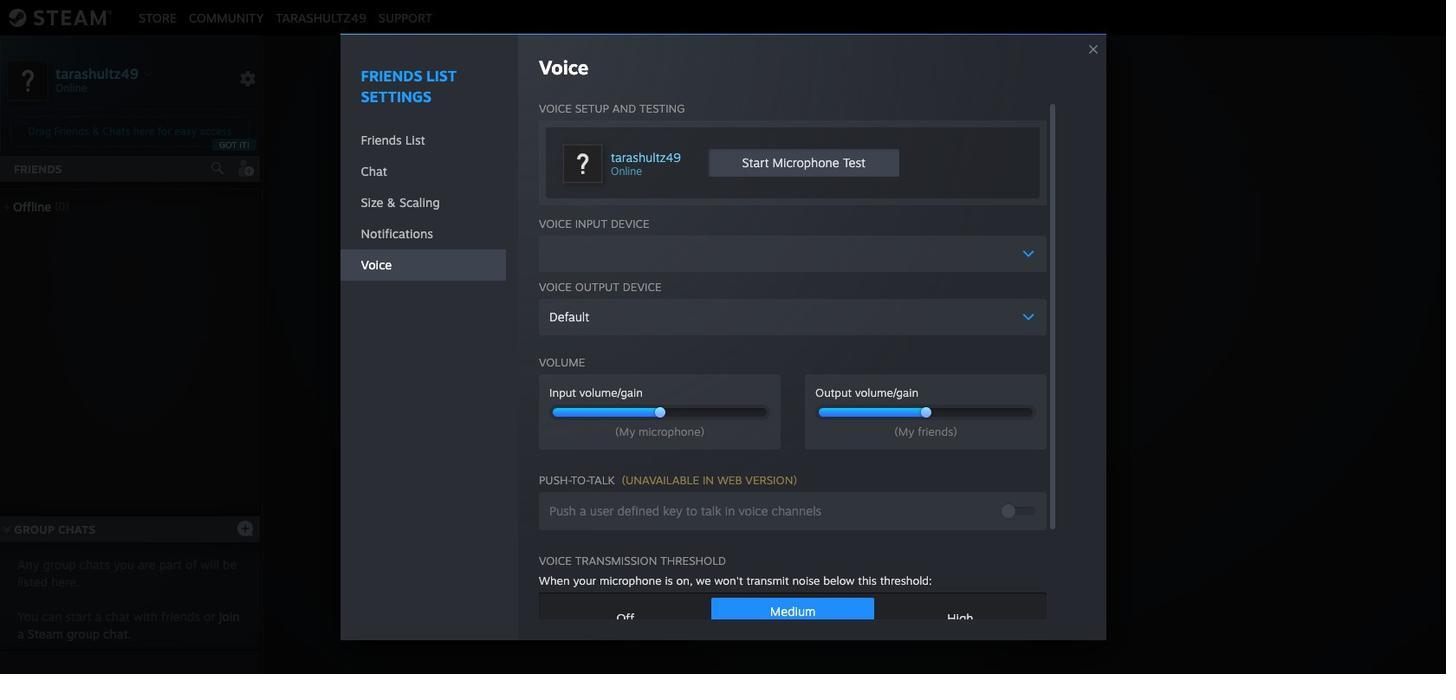 Task type: describe. For each thing, give the bounding box(es) containing it.
threshold
[[661, 554, 726, 568]]

for
[[158, 125, 171, 138]]

friends
[[161, 609, 200, 624]]

access
[[200, 125, 232, 138]]

here.
[[51, 575, 80, 589]]

setup
[[575, 101, 609, 115]]

community link
[[183, 10, 270, 25]]

off
[[617, 611, 634, 626]]

2 vertical spatial tarashultz49
[[611, 150, 681, 165]]

add a friend image
[[236, 159, 255, 178]]

transmit
[[747, 574, 789, 588]]

friends list
[[361, 133, 425, 147]]

1 horizontal spatial group
[[846, 364, 885, 381]]

0 vertical spatial &
[[92, 125, 100, 138]]

0 vertical spatial chat
[[361, 164, 387, 178]]

channels
[[772, 503, 822, 518]]

easy
[[174, 125, 197, 138]]

to-
[[571, 473, 589, 487]]

(my microphone)
[[615, 425, 705, 438]]

on,
[[677, 574, 693, 588]]

(
[[622, 473, 626, 487]]

store
[[139, 10, 177, 25]]

notifications
[[361, 226, 433, 241]]

1 vertical spatial chats
[[58, 523, 96, 537]]

(my for (my friends)
[[895, 425, 915, 438]]

voice for input
[[539, 217, 572, 230]]

offline
[[13, 199, 51, 214]]

start microphone test button
[[709, 149, 900, 177]]

click a friend or group chat to start!
[[737, 364, 974, 381]]

(my for (my microphone)
[[615, 425, 635, 438]]

are
[[138, 557, 156, 572]]

voice down notifications at left
[[361, 257, 392, 272]]

noise
[[793, 574, 820, 588]]

key
[[663, 503, 683, 518]]

voice for output
[[539, 280, 572, 294]]

drag
[[28, 125, 51, 138]]

default
[[550, 309, 590, 324]]

voice output device
[[539, 280, 662, 294]]

output volume/gain
[[816, 386, 919, 399]]

)
[[793, 473, 797, 487]]

friends list settings
[[361, 67, 457, 106]]

join
[[219, 609, 240, 624]]

you can start a chat with friends or
[[17, 609, 219, 624]]

microphone
[[773, 155, 840, 170]]

start!
[[940, 364, 974, 381]]

and
[[613, 101, 636, 115]]

steam
[[28, 627, 63, 641]]

settings
[[361, 87, 432, 106]]

create a group chat image
[[237, 520, 254, 537]]

version
[[746, 473, 793, 487]]

here
[[133, 125, 155, 138]]

group chats
[[14, 523, 96, 537]]

with
[[134, 609, 158, 624]]

chat.
[[103, 627, 131, 641]]

size & scaling
[[361, 195, 440, 210]]

1 horizontal spatial tarashultz49
[[276, 10, 366, 25]]

any group chats you are part of will be listed here.
[[17, 557, 237, 589]]

voice setup and testing
[[539, 101, 685, 115]]

0 horizontal spatial tarashultz49
[[55, 65, 139, 82]]

friend
[[784, 364, 824, 381]]

support
[[379, 10, 433, 25]]

friends)
[[918, 425, 958, 438]]

friends for friends list settings
[[361, 67, 423, 85]]

will
[[201, 557, 219, 572]]

push a user defined key to talk in voice channels
[[550, 503, 822, 518]]

we
[[696, 574, 711, 588]]

0 vertical spatial input
[[575, 217, 608, 230]]

size
[[361, 195, 384, 210]]

this
[[858, 574, 877, 588]]

won't
[[715, 574, 743, 588]]

click
[[737, 364, 768, 381]]

voice input device
[[539, 217, 650, 230]]

start microphone test
[[742, 155, 866, 170]]

1 horizontal spatial talk
[[701, 503, 722, 518]]



Task type: locate. For each thing, give the bounding box(es) containing it.
talk left the (
[[589, 473, 615, 487]]

1 vertical spatial list
[[405, 133, 425, 147]]

push-to-talk ( unavailable in web version )
[[539, 473, 797, 487]]

output up "default"
[[575, 280, 620, 294]]

1 horizontal spatial chats
[[103, 125, 130, 138]]

group
[[846, 364, 885, 381], [14, 523, 55, 537]]

friends inside "friends list settings"
[[361, 67, 423, 85]]

or
[[828, 364, 842, 381], [204, 609, 216, 624]]

0 vertical spatial tarashultz49
[[276, 10, 366, 25]]

0 vertical spatial in
[[703, 473, 714, 487]]

your
[[573, 574, 596, 588]]

output
[[575, 280, 620, 294], [816, 386, 852, 399]]

1 volume/gain from the left
[[580, 386, 643, 399]]

volume/gain for input volume/gain
[[580, 386, 643, 399]]

voice for setup
[[539, 101, 572, 115]]

list for friends list settings
[[426, 67, 457, 85]]

list inside "friends list settings"
[[426, 67, 457, 85]]

when
[[539, 574, 570, 588]]

1 vertical spatial device
[[623, 280, 662, 294]]

list up settings
[[426, 67, 457, 85]]

list down settings
[[405, 133, 425, 147]]

transmission
[[575, 554, 657, 568]]

& left here
[[92, 125, 100, 138]]

in
[[703, 473, 714, 487], [725, 503, 735, 518]]

&
[[92, 125, 100, 138], [387, 195, 396, 210]]

list for friends list
[[405, 133, 425, 147]]

volume/gain for output volume/gain
[[855, 386, 919, 399]]

push-
[[539, 473, 571, 487]]

& right size
[[387, 195, 396, 210]]

device down the online
[[611, 217, 650, 230]]

1 vertical spatial output
[[816, 386, 852, 399]]

chat
[[105, 609, 130, 624]]

or right friend
[[828, 364, 842, 381]]

voice up "default"
[[539, 280, 572, 294]]

a for user
[[580, 503, 587, 518]]

1 vertical spatial to
[[686, 503, 698, 518]]

0 horizontal spatial chats
[[58, 523, 96, 537]]

talk down the web
[[701, 503, 722, 518]]

you
[[113, 557, 134, 572]]

0 vertical spatial group
[[43, 557, 76, 572]]

voice up when
[[539, 554, 572, 568]]

a for friend
[[772, 364, 780, 381]]

tarashultz49 link
[[270, 10, 373, 25]]

a right click
[[772, 364, 780, 381]]

device down voice input device
[[623, 280, 662, 294]]

0 vertical spatial talk
[[589, 473, 615, 487]]

1 vertical spatial group
[[67, 627, 100, 641]]

0 horizontal spatial (my
[[615, 425, 635, 438]]

group up 'here.'
[[43, 557, 76, 572]]

chat up the 'output volume/gain'
[[889, 364, 919, 381]]

chat up size
[[361, 164, 387, 178]]

be
[[223, 557, 237, 572]]

a for steam
[[17, 627, 24, 641]]

1 horizontal spatial list
[[426, 67, 457, 85]]

tarashultz49 left support
[[276, 10, 366, 25]]

tarashultz49 online
[[611, 150, 681, 178]]

(my left friends)
[[895, 425, 915, 438]]

voice
[[739, 503, 768, 518]]

a left user
[[580, 503, 587, 518]]

list
[[426, 67, 457, 85], [405, 133, 425, 147]]

(my friends)
[[895, 425, 958, 438]]

0 vertical spatial to
[[923, 364, 936, 381]]

1 horizontal spatial volume/gain
[[855, 386, 919, 399]]

can
[[42, 609, 62, 624]]

or left the join
[[204, 609, 216, 624]]

voice transmission threshold when your microphone is on, we won't transmit noise below this threshold:
[[539, 554, 932, 588]]

1 vertical spatial &
[[387, 195, 396, 210]]

2 horizontal spatial tarashultz49
[[611, 150, 681, 165]]

you
[[17, 609, 38, 624]]

input volume/gain
[[550, 386, 643, 399]]

tarashultz49 down testing
[[611, 150, 681, 165]]

tarashultz49 up drag friends & chats here for easy access at the top of page
[[55, 65, 139, 82]]

volume/gain down volume
[[580, 386, 643, 399]]

online
[[611, 165, 642, 178]]

group down start on the left
[[67, 627, 100, 641]]

input up voice output device
[[575, 217, 608, 230]]

1 horizontal spatial &
[[387, 195, 396, 210]]

device
[[611, 217, 650, 230], [623, 280, 662, 294]]

voice
[[539, 55, 589, 79], [539, 101, 572, 115], [539, 217, 572, 230], [361, 257, 392, 272], [539, 280, 572, 294], [539, 554, 572, 568]]

1 vertical spatial talk
[[701, 503, 722, 518]]

0 vertical spatial chats
[[103, 125, 130, 138]]

microphone)
[[639, 425, 705, 438]]

1 horizontal spatial in
[[725, 503, 735, 518]]

device for voice output device
[[623, 280, 662, 294]]

0 horizontal spatial list
[[405, 133, 425, 147]]

friends for friends list
[[361, 133, 402, 147]]

in left the web
[[703, 473, 714, 487]]

chats
[[103, 125, 130, 138], [58, 523, 96, 537]]

search my friends list image
[[210, 160, 225, 176]]

volume/gain
[[580, 386, 643, 399], [855, 386, 919, 399]]

chats up chats
[[58, 523, 96, 537]]

microphone
[[600, 574, 662, 588]]

tarashultz49
[[276, 10, 366, 25], [55, 65, 139, 82], [611, 150, 681, 165]]

0 horizontal spatial to
[[686, 503, 698, 518]]

0 horizontal spatial group
[[14, 523, 55, 537]]

a
[[772, 364, 780, 381], [580, 503, 587, 518], [95, 609, 102, 624], [17, 627, 24, 641]]

store link
[[133, 10, 183, 25]]

friends down drag
[[14, 162, 62, 176]]

unavailable
[[626, 473, 700, 487]]

chats left here
[[103, 125, 130, 138]]

push
[[550, 503, 576, 518]]

group up any
[[14, 523, 55, 537]]

any
[[17, 557, 39, 572]]

support link
[[373, 10, 439, 25]]

2 (my from the left
[[895, 425, 915, 438]]

below
[[824, 574, 855, 588]]

part
[[159, 557, 182, 572]]

high
[[948, 611, 974, 626]]

voice for transmission
[[539, 554, 572, 568]]

0 horizontal spatial &
[[92, 125, 100, 138]]

0 horizontal spatial talk
[[589, 473, 615, 487]]

(my left microphone)
[[615, 425, 635, 438]]

start
[[65, 609, 92, 624]]

1 vertical spatial input
[[550, 386, 576, 399]]

volume
[[539, 355, 585, 369]]

threshold:
[[880, 574, 932, 588]]

to left start!
[[923, 364, 936, 381]]

medium high
[[770, 604, 974, 626]]

test
[[843, 155, 866, 170]]

group inside join a steam group chat.
[[67, 627, 100, 641]]

1 vertical spatial group
[[14, 523, 55, 537]]

medium
[[770, 604, 816, 619]]

0 vertical spatial or
[[828, 364, 842, 381]]

join a steam group chat.
[[17, 609, 240, 641]]

0 vertical spatial device
[[611, 217, 650, 230]]

1 vertical spatial chat
[[889, 364, 919, 381]]

friends down settings
[[361, 133, 402, 147]]

0 horizontal spatial volume/gain
[[580, 386, 643, 399]]

drag friends & chats here for easy access
[[28, 125, 232, 138]]

0 horizontal spatial or
[[204, 609, 216, 624]]

is
[[665, 574, 673, 588]]

input down volume
[[550, 386, 576, 399]]

group up the 'output volume/gain'
[[846, 364, 885, 381]]

0 horizontal spatial in
[[703, 473, 714, 487]]

1 horizontal spatial (my
[[895, 425, 915, 438]]

collapse chats list image
[[0, 526, 20, 533]]

to right the key at the left of the page
[[686, 503, 698, 518]]

0 horizontal spatial chat
[[361, 164, 387, 178]]

1 vertical spatial or
[[204, 609, 216, 624]]

1 (my from the left
[[615, 425, 635, 438]]

scaling
[[399, 195, 440, 210]]

friends up settings
[[361, 67, 423, 85]]

group inside any group chats you are part of will be listed here.
[[43, 557, 76, 572]]

1 vertical spatial in
[[725, 503, 735, 518]]

user
[[590, 503, 614, 518]]

chat
[[361, 164, 387, 178], [889, 364, 919, 381]]

of
[[186, 557, 197, 572]]

defined
[[618, 503, 660, 518]]

talk
[[589, 473, 615, 487], [701, 503, 722, 518]]

friends right drag
[[54, 125, 89, 138]]

0 vertical spatial output
[[575, 280, 620, 294]]

0 vertical spatial list
[[426, 67, 457, 85]]

manage friends list settings image
[[239, 70, 257, 88]]

chats
[[79, 557, 110, 572]]

voice up voice output device
[[539, 217, 572, 230]]

friends for friends
[[14, 162, 62, 176]]

device for voice input device
[[611, 217, 650, 230]]

in left voice
[[725, 503, 735, 518]]

testing
[[640, 101, 685, 115]]

1 horizontal spatial or
[[828, 364, 842, 381]]

2 volume/gain from the left
[[855, 386, 919, 399]]

0 horizontal spatial output
[[575, 280, 620, 294]]

input
[[575, 217, 608, 230], [550, 386, 576, 399]]

voice inside voice transmission threshold when your microphone is on, we won't transmit noise below this threshold:
[[539, 554, 572, 568]]

voice up setup
[[539, 55, 589, 79]]

voice left setup
[[539, 101, 572, 115]]

a inside join a steam group chat.
[[17, 627, 24, 641]]

1 horizontal spatial chat
[[889, 364, 919, 381]]

output down click a friend or group chat to start!
[[816, 386, 852, 399]]

1 horizontal spatial output
[[816, 386, 852, 399]]

join a steam group chat. link
[[17, 609, 240, 641]]

listed
[[17, 575, 48, 589]]

volume/gain down click a friend or group chat to start!
[[855, 386, 919, 399]]

0 vertical spatial group
[[846, 364, 885, 381]]

start
[[742, 155, 769, 170]]

group
[[43, 557, 76, 572], [67, 627, 100, 641]]

1 vertical spatial tarashultz49
[[55, 65, 139, 82]]

community
[[189, 10, 264, 25]]

a left chat
[[95, 609, 102, 624]]

(my
[[615, 425, 635, 438], [895, 425, 915, 438]]

1 horizontal spatial to
[[923, 364, 936, 381]]

a down the you
[[17, 627, 24, 641]]

to
[[923, 364, 936, 381], [686, 503, 698, 518]]

web
[[718, 473, 742, 487]]



Task type: vqa. For each thing, say whether or not it's contained in the screenshot.
List to the left
yes



